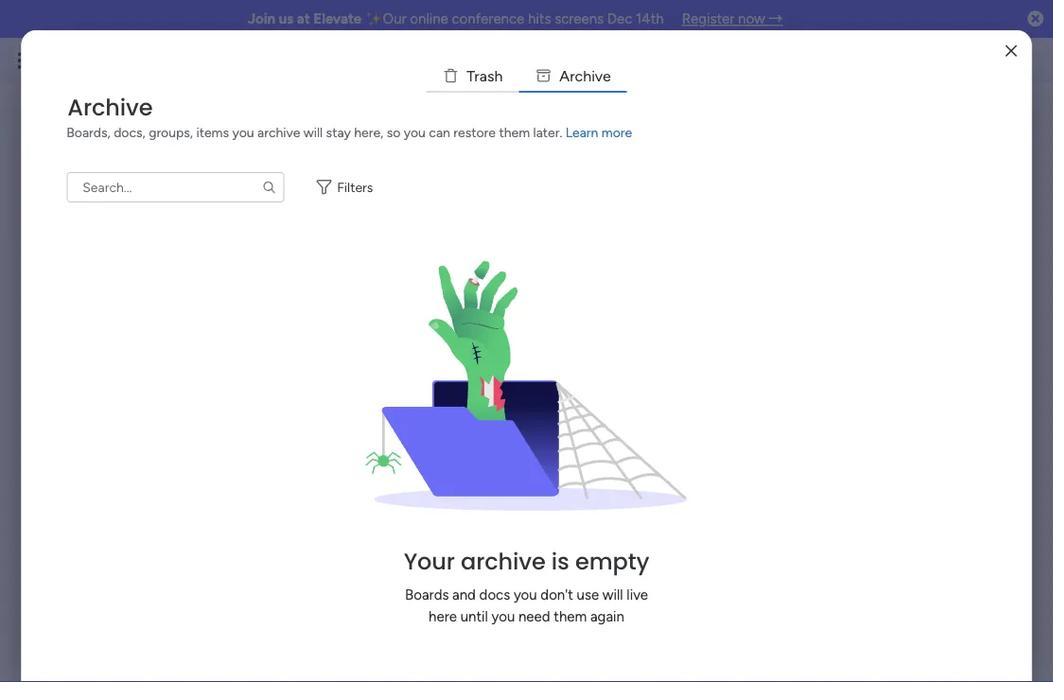 Task type: locate. For each thing, give the bounding box(es) containing it.
boards,
[[66, 124, 110, 141]]

will left the stay
[[304, 124, 323, 141]]

h
[[494, 67, 503, 85], [583, 67, 592, 85]]

your
[[404, 546, 455, 578]]

1 horizontal spatial r
[[570, 67, 575, 85]]

2 h from the left
[[583, 67, 592, 85]]

1 h from the left
[[494, 67, 503, 85]]

1 vertical spatial them
[[554, 608, 587, 625]]

them
[[499, 124, 530, 141], [554, 608, 587, 625]]

groups,
[[149, 124, 193, 141]]

t
[[467, 67, 474, 85]]

you up need
[[514, 587, 537, 604]]

bob builder image
[[1000, 45, 1031, 76]]

empty
[[575, 546, 650, 578]]

can
[[429, 124, 450, 141]]

Search for items in the recycle bin search field
[[66, 172, 284, 203]]

0 horizontal spatial r
[[474, 67, 480, 85]]

0 horizontal spatial them
[[499, 124, 530, 141]]

r left i
[[570, 67, 575, 85]]

learn more link
[[566, 124, 632, 141]]

archive inside archive boards, docs, groups, items you archive will stay here, so you can restore them later. learn more
[[257, 124, 300, 141]]

archive up the search image
[[257, 124, 300, 141]]

don't
[[541, 587, 573, 604]]

your archive is empty boards and docs you don't use will live here until you need them again
[[404, 546, 650, 625]]

dec
[[607, 10, 633, 27]]

docs,
[[114, 124, 145, 141]]

r
[[474, 67, 480, 85], [570, 67, 575, 85]]

live
[[627, 587, 648, 604]]

will
[[304, 124, 323, 141], [603, 587, 623, 604]]

archive
[[257, 124, 300, 141], [461, 546, 546, 578]]

✨
[[365, 10, 379, 27]]

0 vertical spatial them
[[499, 124, 530, 141]]

v
[[595, 67, 603, 85]]

e
[[603, 67, 611, 85]]

join
[[248, 10, 275, 27]]

them left later.
[[499, 124, 530, 141]]

filters button
[[307, 172, 388, 203]]

items
[[196, 124, 229, 141]]

us
[[279, 10, 294, 27]]

a
[[480, 67, 487, 85]]

1 vertical spatial will
[[603, 587, 623, 604]]

them down 'don't'
[[554, 608, 587, 625]]

14th
[[636, 10, 664, 27]]

here,
[[354, 124, 384, 141]]

hits
[[528, 10, 551, 27]]

online
[[410, 10, 448, 27]]

here
[[429, 608, 457, 625]]

1 r from the left
[[474, 67, 480, 85]]

1 horizontal spatial will
[[603, 587, 623, 604]]

learn
[[566, 124, 598, 141]]

r for t
[[474, 67, 480, 85]]

screens
[[555, 10, 604, 27]]

1 horizontal spatial h
[[583, 67, 592, 85]]

register now → link
[[682, 10, 783, 27]]

r left s
[[474, 67, 480, 85]]

you right items
[[232, 124, 254, 141]]

2 r from the left
[[570, 67, 575, 85]]

will inside your archive is empty boards and docs you don't use will live here until you need them again
[[603, 587, 623, 604]]

0 vertical spatial will
[[304, 124, 323, 141]]

1 vertical spatial archive
[[461, 546, 546, 578]]

None search field
[[66, 172, 284, 203]]

0 horizontal spatial will
[[304, 124, 323, 141]]

h left v
[[583, 67, 592, 85]]

h right a
[[494, 67, 503, 85]]

0 vertical spatial archive
[[257, 124, 300, 141]]

will up again
[[603, 587, 623, 604]]

0 horizontal spatial h
[[494, 67, 503, 85]]

1 horizontal spatial archive
[[461, 546, 546, 578]]

is
[[552, 546, 570, 578]]

will inside archive boards, docs, groups, items you archive will stay here, so you can restore them later. learn more
[[304, 124, 323, 141]]

our
[[383, 10, 407, 27]]

until
[[461, 608, 488, 625]]

and
[[452, 587, 476, 604]]

archive up docs
[[461, 546, 546, 578]]

→
[[769, 10, 783, 27]]

1 horizontal spatial them
[[554, 608, 587, 625]]

0 horizontal spatial archive
[[257, 124, 300, 141]]

search image
[[261, 180, 277, 195]]

you
[[232, 124, 254, 141], [404, 124, 426, 141], [514, 587, 537, 604], [492, 608, 515, 625]]

them inside archive boards, docs, groups, items you archive will stay here, so you can restore them later. learn more
[[499, 124, 530, 141]]



Task type: vqa. For each thing, say whether or not it's contained in the screenshot.
the leftmost archive
yes



Task type: describe. For each thing, give the bounding box(es) containing it.
i
[[592, 67, 595, 85]]

at
[[297, 10, 310, 27]]

restore
[[454, 124, 496, 141]]

archive
[[67, 92, 153, 124]]

boards
[[405, 587, 449, 604]]

need
[[519, 608, 550, 625]]

c
[[575, 67, 583, 85]]

a r c h i v e
[[560, 67, 611, 85]]

stay
[[326, 124, 351, 141]]

register now →
[[682, 10, 783, 27]]

filters
[[337, 179, 373, 195]]

you right so
[[404, 124, 426, 141]]

archive is empty image
[[366, 225, 688, 547]]

so
[[387, 124, 401, 141]]

r for a
[[570, 67, 575, 85]]

s
[[487, 67, 494, 85]]

a
[[560, 67, 570, 85]]

them inside your archive is empty boards and docs you don't use will live here until you need them again
[[554, 608, 587, 625]]

archive boards, docs, groups, items you archive will stay here, so you can restore them later. learn more
[[66, 92, 632, 141]]

now
[[738, 10, 765, 27]]

you down docs
[[492, 608, 515, 625]]

join us at elevate ✨ our online conference hits screens dec 14th
[[248, 10, 664, 27]]

archive inside your archive is empty boards and docs you don't use will live here until you need them again
[[461, 546, 546, 578]]

conference
[[452, 10, 525, 27]]

use
[[577, 587, 599, 604]]

close image
[[1006, 44, 1017, 58]]

again
[[590, 608, 625, 625]]

later.
[[533, 124, 562, 141]]

select product image
[[17, 51, 36, 70]]

more
[[602, 124, 632, 141]]

elevate
[[314, 10, 362, 27]]

register
[[682, 10, 735, 27]]

docs
[[479, 587, 510, 604]]

t r a s h
[[467, 67, 503, 85]]



